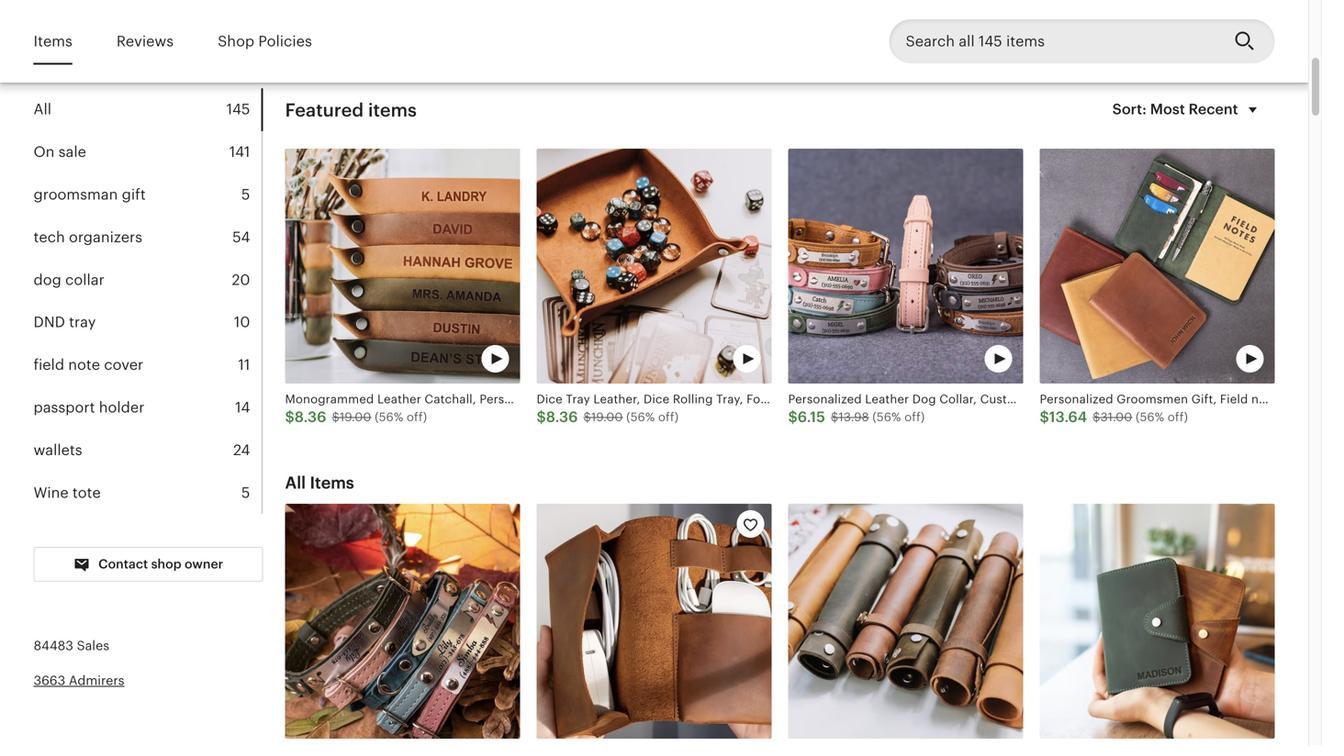 Task type: describe. For each thing, give the bounding box(es) containing it.
monogrammed leather catchall, personalized valet  tray,  new home gift, custom tray, gift for him, anniversary gift for him, groomsmen gift image
[[285, 149, 520, 384]]

tab containing dog collar
[[34, 259, 261, 301]]

tech
[[34, 229, 65, 246]]

owner
[[185, 557, 223, 572]]

shop policies
[[218, 33, 312, 49]]

tray
[[69, 314, 96, 331]]

tab containing groomsman gift
[[34, 174, 261, 216]]

recent
[[1189, 101, 1239, 117]]

8.36 for dice tray leather, dice rolling tray, foldable dice tray, leather rolling mat, table top board games, dnd rpg game,  christmas gift for him image
[[546, 409, 578, 426]]

most
[[1151, 101, 1186, 117]]

31.00
[[1101, 410, 1133, 424]]

Search all 145 items text field
[[890, 19, 1220, 63]]

sale
[[58, 144, 86, 160]]

13.98
[[839, 410, 870, 424]]

sort: most recent button
[[1102, 88, 1276, 132]]

8.36 for monogrammed leather catchall, personalized valet  tray,  new home gift, custom tray, gift for him, anniversary gift for him, groomsmen gift image
[[295, 409, 327, 426]]

off) for personalized groomsmen gift, field notes cover personalized, leather notebook refillable, leather pocket notebook, journal cover image on the right of page
[[1168, 410, 1189, 424]]

tab containing on sale
[[34, 131, 261, 174]]

$ 8.36 $ 19.00 (56% off) for monogrammed leather catchall, personalized valet  tray,  new home gift, custom tray, gift for him, anniversary gift for him, groomsmen gift image
[[285, 409, 427, 426]]

dnd tray
[[34, 314, 96, 331]]

wallets
[[34, 442, 82, 459]]

leather cat collar with name, personalized cat collar, engraved custom cat collar image
[[285, 504, 520, 739]]

field
[[34, 357, 64, 374]]

off) for dice tray leather, dice rolling tray, foldable dice tray, leather rolling mat, table top board games, dnd rpg game,  christmas gift for him image
[[659, 410, 679, 424]]

personalized leather dog collar, custom dog collar with name plate, engraved dog collar, small dog collars girl dog collar for female dogs image
[[789, 149, 1024, 384]]

tab containing field note cover
[[34, 344, 261, 387]]

1 horizontal spatial items
[[310, 474, 354, 493]]

field note cover
[[34, 357, 144, 374]]

featured items
[[285, 100, 417, 121]]

$ 6.15 $ 13.98 (56% off)
[[789, 409, 925, 426]]

shop
[[151, 557, 182, 572]]

tab containing tech organizers
[[34, 216, 261, 259]]

items
[[368, 100, 417, 121]]

13.64
[[1050, 409, 1088, 426]]

off) for 'personalized leather dog collar, custom dog collar with name plate, engraved dog collar, small dog collars girl dog collar for female dogs' image
[[905, 410, 925, 424]]

groomsman gift
[[34, 186, 146, 203]]

collar
[[65, 272, 105, 288]]

$ 8.36 $ 19.00 (56% off) for dice tray leather, dice rolling tray, foldable dice tray, leather rolling mat, table top board games, dnd rpg game,  christmas gift for him image
[[537, 409, 679, 426]]

all for all
[[34, 101, 51, 118]]

$ inside $ 13.64 $ 31.00 (56% off)
[[1093, 410, 1101, 424]]

contact shop owner
[[95, 557, 223, 572]]

passport
[[34, 400, 95, 416]]

on sale
[[34, 144, 86, 160]]

3663 admirers
[[34, 674, 125, 688]]

groomsman
[[34, 186, 118, 203]]

(56% for personalized groomsmen gift, field notes cover personalized, leather notebook refillable, leather pocket notebook, journal cover image on the right of page
[[1136, 410, 1165, 424]]

0 horizontal spatial items
[[34, 33, 72, 49]]

tab containing dnd tray
[[34, 301, 261, 344]]

19.00 for monogrammed leather catchall, personalized valet  tray,  new home gift, custom tray, gift for him, anniversary gift for him, groomsmen gift image
[[340, 410, 372, 424]]

reviews link
[[117, 20, 174, 63]]

shop policies link
[[218, 20, 312, 63]]



Task type: locate. For each thing, give the bounding box(es) containing it.
shop
[[218, 33, 255, 49]]

sections tab list
[[34, 88, 263, 515]]

1 horizontal spatial 19.00
[[592, 410, 623, 424]]

tab containing wine tote
[[34, 472, 261, 515]]

5 for wine tote
[[242, 485, 250, 501]]

tab
[[34, 88, 261, 131], [34, 131, 261, 174], [34, 174, 261, 216], [34, 216, 261, 259], [34, 259, 261, 301], [34, 301, 261, 344], [34, 344, 261, 387], [34, 387, 261, 429], [34, 429, 261, 472], [34, 472, 261, 515]]

contact
[[98, 557, 148, 572]]

14
[[235, 400, 250, 416]]

passport holder
[[34, 400, 145, 416]]

cover
[[104, 357, 144, 374]]

off)
[[407, 410, 427, 424], [659, 410, 679, 424], [905, 410, 925, 424], [1168, 410, 1189, 424]]

19.00
[[340, 410, 372, 424], [592, 410, 623, 424]]

all for all items
[[285, 474, 306, 493]]

1 horizontal spatial $ 8.36 $ 19.00 (56% off)
[[537, 409, 679, 426]]

passport cover, personalized leather passport holder, personalized wallet passport for men and women, monogram passport image
[[1040, 504, 1276, 739]]

0 horizontal spatial all
[[34, 101, 51, 118]]

$
[[285, 409, 295, 426], [537, 409, 546, 426], [789, 409, 798, 426], [1040, 409, 1050, 426], [332, 410, 340, 424], [584, 410, 592, 424], [831, 410, 839, 424], [1093, 410, 1101, 424]]

4 (56% from the left
[[1136, 410, 1165, 424]]

all
[[34, 101, 51, 118], [285, 474, 306, 493]]

1 vertical spatial items
[[310, 474, 354, 493]]

(56%
[[375, 410, 404, 424], [627, 410, 655, 424], [873, 410, 902, 424], [1136, 410, 1165, 424]]

sort:
[[1113, 101, 1147, 117]]

(56% for monogrammed leather catchall, personalized valet  tray,  new home gift, custom tray, gift for him, anniversary gift for him, groomsmen gift image
[[375, 410, 404, 424]]

featured
[[285, 100, 364, 121]]

tab up contact shop owner button
[[34, 472, 261, 515]]

(56% for dice tray leather, dice rolling tray, foldable dice tray, leather rolling mat, table top board games, dnd rpg game,  christmas gift for him image
[[627, 410, 655, 424]]

tab containing wallets
[[34, 429, 261, 472]]

tab down reviews link
[[34, 88, 261, 131]]

tab down organizers
[[34, 259, 261, 301]]

tab down cover
[[34, 387, 261, 429]]

tab up holder
[[34, 344, 261, 387]]

tab up gift on the left
[[34, 131, 261, 174]]

0 vertical spatial all
[[34, 101, 51, 118]]

1 19.00 from the left
[[340, 410, 372, 424]]

dice tray leather, dice rolling tray, foldable dice tray, leather rolling mat, table top board games, dnd rpg game,  christmas gift for him image
[[537, 149, 772, 384]]

off) inside the $ 6.15 $ 13.98 (56% off)
[[905, 410, 925, 424]]

dnd
[[34, 314, 65, 331]]

5 for groomsman gift
[[242, 186, 250, 203]]

24
[[233, 442, 250, 459]]

7 tab from the top
[[34, 344, 261, 387]]

(56% inside the $ 6.15 $ 13.98 (56% off)
[[873, 410, 902, 424]]

1 off) from the left
[[407, 410, 427, 424]]

54
[[232, 229, 250, 246]]

tab up organizers
[[34, 174, 261, 216]]

1 8.36 from the left
[[295, 409, 327, 426]]

0 horizontal spatial 19.00
[[340, 410, 372, 424]]

reviews
[[117, 33, 174, 49]]

policies
[[258, 33, 312, 49]]

0 vertical spatial items
[[34, 33, 72, 49]]

tab up cover
[[34, 301, 261, 344]]

all items
[[285, 474, 354, 493]]

6 tab from the top
[[34, 301, 261, 344]]

tab containing passport holder
[[34, 387, 261, 429]]

3 tab from the top
[[34, 174, 261, 216]]

4 off) from the left
[[1168, 410, 1189, 424]]

4 tab from the top
[[34, 216, 261, 259]]

5 up 54 at top
[[242, 186, 250, 203]]

8.36
[[295, 409, 327, 426], [546, 409, 578, 426]]

admirers
[[69, 674, 125, 688]]

holder
[[99, 400, 145, 416]]

1 tab from the top
[[34, 88, 261, 131]]

personalized christmas gift, travel cable organizer, leather cable organizer, desk organizer, christmas gift for dad, christmas gift for mom image
[[537, 504, 772, 739]]

contact shop owner button
[[34, 548, 263, 583]]

10
[[234, 314, 250, 331]]

3663
[[34, 674, 65, 688]]

gift
[[122, 186, 146, 203]]

0 vertical spatial 5
[[242, 186, 250, 203]]

1 horizontal spatial all
[[285, 474, 306, 493]]

wine tote
[[34, 485, 101, 501]]

3663 admirers link
[[34, 674, 125, 688]]

personalized groomsmen gift, field notes cover personalized, leather notebook refillable, leather pocket notebook, journal cover image
[[1040, 149, 1276, 384]]

tote
[[73, 485, 101, 501]]

1 (56% from the left
[[375, 410, 404, 424]]

2 (56% from the left
[[627, 410, 655, 424]]

2 5 from the top
[[242, 485, 250, 501]]

off) inside $ 13.64 $ 31.00 (56% off)
[[1168, 410, 1189, 424]]

organizers
[[69, 229, 142, 246]]

2 $ 8.36 $ 19.00 (56% off) from the left
[[537, 409, 679, 426]]

note
[[68, 357, 100, 374]]

off) for monogrammed leather catchall, personalized valet  tray,  new home gift, custom tray, gift for him, anniversary gift for him, groomsmen gift image
[[407, 410, 427, 424]]

8 tab from the top
[[34, 387, 261, 429]]

0 horizontal spatial $ 8.36 $ 19.00 (56% off)
[[285, 409, 427, 426]]

141
[[229, 144, 250, 160]]

wine
[[34, 485, 69, 501]]

scroll of rolling - dice rolling tray or leather rolling mat with detachable straps personalized image
[[789, 504, 1024, 739]]

145
[[227, 101, 250, 118]]

9 tab from the top
[[34, 429, 261, 472]]

20
[[232, 272, 250, 288]]

10 tab from the top
[[34, 472, 261, 515]]

items
[[34, 33, 72, 49], [310, 474, 354, 493]]

1 5 from the top
[[242, 186, 250, 203]]

items link
[[34, 20, 72, 63]]

dog
[[34, 272, 61, 288]]

$ 13.64 $ 31.00 (56% off)
[[1040, 409, 1189, 426]]

2 8.36 from the left
[[546, 409, 578, 426]]

2 tab from the top
[[34, 131, 261, 174]]

2 off) from the left
[[659, 410, 679, 424]]

1 horizontal spatial 8.36
[[546, 409, 578, 426]]

5 down 24
[[242, 485, 250, 501]]

1 vertical spatial 5
[[242, 485, 250, 501]]

sort: most recent
[[1113, 101, 1239, 117]]

5
[[242, 186, 250, 203], [242, 485, 250, 501]]

(56% inside $ 13.64 $ 31.00 (56% off)
[[1136, 410, 1165, 424]]

2 19.00 from the left
[[592, 410, 623, 424]]

$ 8.36 $ 19.00 (56% off)
[[285, 409, 427, 426], [537, 409, 679, 426]]

tab down gift on the left
[[34, 216, 261, 259]]

3 (56% from the left
[[873, 410, 902, 424]]

tech organizers
[[34, 229, 142, 246]]

3 off) from the left
[[905, 410, 925, 424]]

dog collar
[[34, 272, 105, 288]]

19.00 for dice tray leather, dice rolling tray, foldable dice tray, leather rolling mat, table top board games, dnd rpg game,  christmas gift for him image
[[592, 410, 623, 424]]

84483
[[34, 639, 73, 654]]

11
[[238, 357, 250, 374]]

sales
[[77, 639, 109, 654]]

$ inside the $ 6.15 $ 13.98 (56% off)
[[831, 410, 839, 424]]

tab containing all
[[34, 88, 261, 131]]

1 $ 8.36 $ 19.00 (56% off) from the left
[[285, 409, 427, 426]]

all inside sections tab list
[[34, 101, 51, 118]]

(56% for 'personalized leather dog collar, custom dog collar with name plate, engraved dog collar, small dog collars girl dog collar for female dogs' image
[[873, 410, 902, 424]]

tab down holder
[[34, 429, 261, 472]]

1 vertical spatial all
[[285, 474, 306, 493]]

5 tab from the top
[[34, 259, 261, 301]]

on
[[34, 144, 55, 160]]

0 horizontal spatial 8.36
[[295, 409, 327, 426]]

84483 sales
[[34, 639, 109, 654]]

6.15
[[798, 409, 826, 426]]



Task type: vqa. For each thing, say whether or not it's contained in the screenshot.


